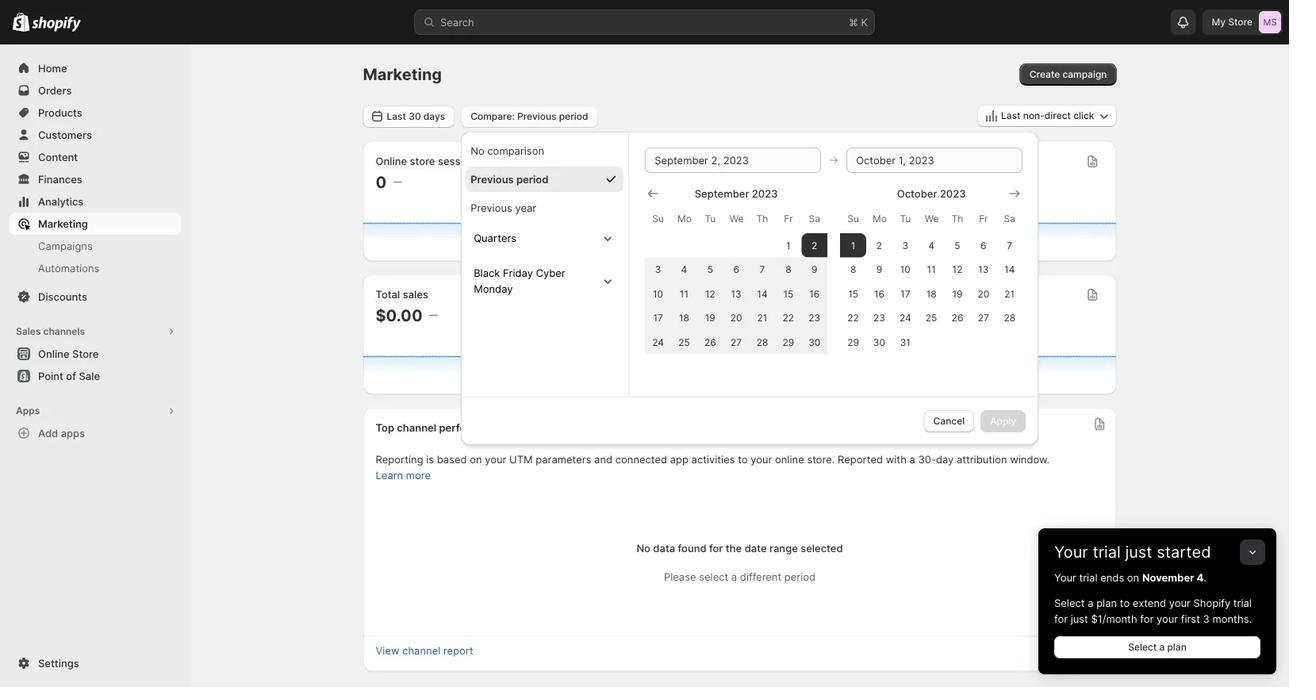 Task type: locate. For each thing, give the bounding box(es) containing it.
sales for sales channels
[[16, 326, 41, 337]]

select a plan link
[[1055, 637, 1261, 659]]

0 horizontal spatial 14
[[757, 288, 768, 299]]

saturday element
[[802, 205, 828, 233], [997, 205, 1023, 233]]

1 wednesday element from the left
[[724, 205, 750, 233]]

1 thursday element from the left
[[750, 205, 776, 233]]

24 button up 31
[[893, 306, 919, 330]]

your left first at the bottom right
[[1157, 613, 1179, 625]]

26 down orders attributed to marketing
[[952, 312, 964, 324]]

0 horizontal spatial 28
[[757, 336, 769, 348]]

period inside dropdown button
[[559, 111, 589, 122]]

6 up orders attributed to marketing
[[981, 240, 987, 251]]

1 horizontal spatial store
[[666, 155, 691, 167]]

1 29 from the left
[[783, 336, 795, 348]]

1 horizontal spatial sunday element
[[841, 205, 867, 233]]

online inside button
[[38, 348, 70, 360]]

tuesday element
[[698, 205, 724, 233], [893, 205, 919, 233]]

wednesday element down "october 2023"
[[919, 205, 945, 233]]

value
[[959, 155, 986, 167]]

last inside last 30 days dropdown button
[[387, 111, 406, 122]]

2 th from the left
[[952, 213, 964, 224]]

30 button
[[802, 330, 828, 354], [867, 330, 893, 354]]

2 horizontal spatial $0.00
[[887, 172, 934, 192]]

settings link
[[10, 652, 181, 675]]

store for conversion
[[666, 155, 691, 167]]

last left days
[[387, 111, 406, 122]]

0 horizontal spatial 1
[[787, 240, 791, 251]]

1 29 button from the left
[[776, 330, 802, 354]]

grid
[[645, 186, 828, 354], [841, 186, 1023, 354]]

tu down the october
[[900, 213, 911, 224]]

home link
[[10, 57, 181, 79]]

sales attributed to marketing
[[631, 289, 775, 301]]

1 8 from the left
[[786, 264, 792, 275]]

0 horizontal spatial 8 button
[[776, 257, 802, 282]]

25 button down orders attributed to marketing
[[919, 306, 945, 330]]

home
[[38, 62, 67, 74]]

channel right view
[[403, 645, 441, 657]]

0 vertical spatial channel
[[397, 422, 437, 434]]

3 up sales attributed to marketing
[[655, 264, 661, 275]]

28 button down sales attributed to marketing
[[750, 330, 776, 354]]

1 vertical spatial just
[[1071, 613, 1089, 625]]

th
[[757, 213, 769, 224], [952, 213, 964, 224]]

19 for left '19' button
[[705, 312, 716, 324]]

28 button down orders attributed to marketing
[[997, 306, 1023, 330]]

trial inside select a plan to extend your shopify trial for just $1/month for your first 3 months.
[[1234, 597, 1252, 609]]

no for no data found for the date range selected
[[637, 543, 651, 555]]

1 horizontal spatial $0.00
[[631, 306, 678, 325]]

friday element
[[776, 205, 802, 233], [971, 205, 997, 233]]

1 horizontal spatial fr
[[980, 213, 989, 224]]

for
[[710, 543, 723, 555], [1055, 613, 1068, 625], [1141, 613, 1154, 625]]

0 horizontal spatial 15 button
[[776, 282, 802, 306]]

0 horizontal spatial we
[[730, 213, 744, 224]]

1 horizontal spatial 0
[[887, 306, 898, 325]]

2023 down rate at the right top
[[752, 187, 778, 199]]

your for your trial just started
[[1055, 543, 1089, 562]]

1 your from the top
[[1055, 543, 1089, 562]]

1 horizontal spatial on
[[1128, 571, 1140, 584]]

grid containing september
[[645, 186, 828, 354]]

31 button
[[893, 330, 919, 354]]

reported
[[838, 454, 883, 466]]

0 horizontal spatial 24 button
[[645, 330, 671, 354]]

1 th from the left
[[757, 213, 769, 224]]

on right "ends"
[[1128, 571, 1140, 584]]

26 for 26 button to the left
[[705, 336, 716, 348]]

2 horizontal spatial 3
[[1204, 613, 1210, 625]]

1 horizontal spatial for
[[1055, 613, 1068, 625]]

shopify image
[[13, 12, 30, 32]]

sunday element for september
[[645, 205, 671, 233]]

28 down orders attributed to marketing
[[1004, 312, 1016, 324]]

27 button down sales attributed to marketing
[[724, 330, 750, 354]]

2 horizontal spatial online
[[631, 155, 663, 167]]

0 up 31 button
[[887, 306, 898, 325]]

0 vertical spatial 12
[[953, 264, 963, 275]]

1 marketing from the left
[[725, 289, 775, 301]]

0 vertical spatial plan
[[1097, 597, 1118, 609]]

1 vertical spatial 12
[[706, 288, 716, 299]]

store right my
[[1229, 16, 1253, 28]]

2023 for september 2023
[[752, 187, 778, 199]]

4 up shopify
[[1197, 571, 1204, 584]]

1 fr from the left
[[784, 213, 793, 224]]

1 button
[[776, 233, 802, 257], [841, 233, 867, 257]]

1 yyyy-mm-dd text field from the left
[[645, 147, 822, 173]]

we down september 2023
[[730, 213, 744, 224]]

we down "october 2023"
[[925, 213, 939, 224]]

online for online store conversion rate
[[631, 155, 663, 167]]

no inside 'button'
[[471, 144, 485, 157]]

online store link
[[10, 343, 181, 365]]

0 horizontal spatial last
[[387, 111, 406, 122]]

1 horizontal spatial su
[[848, 213, 860, 224]]

0 horizontal spatial on
[[470, 454, 482, 466]]

non-
[[1024, 110, 1045, 121]]

10
[[901, 264, 911, 275], [653, 288, 664, 299]]

7 up sales attributed to marketing
[[760, 264, 765, 275]]

tuesday element down september
[[698, 205, 724, 233]]

report
[[444, 645, 474, 657]]

1 22 button from the left
[[776, 306, 802, 330]]

2 vertical spatial 3
[[1204, 613, 1210, 625]]

3 button up sales attributed to marketing
[[645, 257, 671, 282]]

plan inside select a plan to extend your shopify trial for just $1/month for your first 3 months.
[[1097, 597, 1118, 609]]

7 button up sales attributed to marketing
[[750, 257, 776, 282]]

2 23 from the left
[[874, 312, 886, 324]]

yyyy-mm-dd text field up september 2023
[[645, 147, 822, 173]]

2 sunday element from the left
[[841, 205, 867, 233]]

4 button down "october 2023"
[[919, 233, 945, 257]]

wednesday element down september 2023
[[724, 205, 750, 233]]

18 for the left 18 button
[[679, 312, 690, 324]]

create
[[1030, 69, 1061, 80]]

$1/month
[[1092, 613, 1138, 625]]

2 16 from the left
[[875, 288, 885, 299]]

yyyy-mm-dd text field up no change image
[[847, 147, 1023, 173]]

1 tuesday element from the left
[[698, 205, 724, 233]]

10 for leftmost 10 button
[[653, 288, 664, 299]]

automations
[[38, 262, 99, 274]]

sales inside the "sales channels" button
[[16, 326, 41, 337]]

your trial just started element
[[1039, 570, 1277, 675]]

tu for october 2023
[[900, 213, 911, 224]]

1 tu from the left
[[705, 213, 716, 224]]

period up no comparison 'button'
[[559, 111, 589, 122]]

2 thursday element from the left
[[945, 205, 971, 233]]

analytics
[[38, 195, 84, 208]]

2 horizontal spatial 4
[[1197, 571, 1204, 584]]

15
[[784, 288, 794, 299], [849, 288, 859, 299]]

mo down average
[[873, 213, 887, 224]]

previous for previous period
[[471, 173, 514, 185]]

2 wednesday element from the left
[[919, 205, 945, 233]]

september
[[695, 187, 750, 199]]

to
[[712, 289, 722, 301], [975, 289, 985, 301], [738, 454, 748, 466], [1121, 597, 1130, 609]]

my store
[[1212, 16, 1253, 28]]

5 button
[[945, 233, 971, 257], [698, 257, 724, 282]]

no left data
[[637, 543, 651, 555]]

th down september 2023
[[757, 213, 769, 224]]

1 horizontal spatial store
[[1229, 16, 1253, 28]]

18 button
[[919, 282, 945, 306], [671, 306, 698, 330]]

th for october 2023
[[952, 213, 964, 224]]

sessions
[[438, 155, 481, 167]]

25 button down sales attributed to marketing
[[671, 330, 698, 354]]

2 23 button from the left
[[867, 306, 893, 330]]

14 button
[[997, 257, 1023, 282], [750, 282, 776, 306]]

22 button
[[776, 306, 802, 330], [841, 306, 867, 330]]

0 horizontal spatial 6
[[734, 264, 740, 275]]

0 horizontal spatial 9
[[812, 264, 818, 275]]

monday element
[[671, 205, 698, 233], [867, 205, 893, 233]]

orders for orders
[[38, 84, 72, 96]]

2 saturday element from the left
[[997, 205, 1023, 233]]

sales
[[631, 289, 658, 301], [16, 326, 41, 337]]

monday element down september
[[671, 205, 698, 233]]

31
[[901, 336, 911, 348]]

friday element for october 2023
[[971, 205, 997, 233]]

to inside select a plan to extend your shopify trial for just $1/month for your first 3 months.
[[1121, 597, 1130, 609]]

1 mo from the left
[[678, 213, 692, 224]]

25 down orders attributed to marketing
[[926, 312, 938, 324]]

0 horizontal spatial 4
[[681, 264, 688, 275]]

30 inside dropdown button
[[409, 111, 421, 122]]

0 horizontal spatial 8
[[786, 264, 792, 275]]

a up $1/month
[[1088, 597, 1094, 609]]

1 2 from the left
[[812, 240, 818, 251]]

1 horizontal spatial wednesday element
[[919, 205, 945, 233]]

no down compare: on the left top of the page
[[471, 144, 485, 157]]

1 vertical spatial 19
[[705, 312, 716, 324]]

online store conversion rate
[[631, 155, 770, 167]]

no for no comparison
[[471, 144, 485, 157]]

1 9 button from the left
[[802, 257, 828, 282]]

8 for second 8 button
[[851, 264, 857, 275]]

online for online store sessions
[[376, 155, 407, 167]]

2 vertical spatial trial
[[1234, 597, 1252, 609]]

3 down the october
[[903, 240, 909, 251]]

1 horizontal spatial monday element
[[867, 205, 893, 233]]

please
[[664, 571, 697, 583]]

on right based
[[470, 454, 482, 466]]

your up your trial ends on november 4 .
[[1055, 543, 1089, 562]]

6 up sales attributed to marketing
[[734, 264, 740, 275]]

0 horizontal spatial 27 button
[[724, 330, 750, 354]]

2 2023 from the left
[[940, 187, 966, 199]]

2
[[812, 240, 818, 251], [877, 240, 883, 251]]

trial inside dropdown button
[[1093, 543, 1121, 562]]

1 horizontal spatial th
[[952, 213, 964, 224]]

no comparison
[[471, 144, 544, 157]]

previous up no comparison 'button'
[[518, 111, 557, 122]]

cancel
[[934, 415, 965, 427]]

1 2023 from the left
[[752, 187, 778, 199]]

1 grid from the left
[[645, 186, 828, 354]]

1 vertical spatial sales
[[16, 326, 41, 337]]

select inside select a plan to extend your shopify trial for just $1/month for your first 3 months.
[[1055, 597, 1085, 609]]

13 for the leftmost 13 "button"
[[731, 288, 742, 299]]

friday
[[503, 266, 533, 279]]

channels
[[43, 326, 85, 337]]

27 down orders attributed to marketing
[[978, 312, 990, 324]]

1 horizontal spatial select
[[1129, 642, 1157, 653]]

previous up quarters
[[471, 201, 513, 214]]

0 horizontal spatial 6 button
[[724, 257, 750, 282]]

26 for the rightmost 26 button
[[952, 312, 964, 324]]

17 down sales attributed to marketing
[[654, 312, 663, 324]]

2 mo from the left
[[873, 213, 887, 224]]

a inside the 'select a plan' link
[[1160, 642, 1165, 653]]

5
[[955, 240, 961, 251], [708, 264, 713, 275]]

0 vertical spatial marketing
[[363, 65, 442, 84]]

your trial just started button
[[1039, 529, 1277, 562]]

shopify image
[[32, 16, 81, 32]]

black
[[474, 266, 500, 279]]

1 su from the left
[[653, 213, 664, 224]]

friday element down september 2023
[[776, 205, 802, 233]]

online store sessions
[[376, 155, 481, 167]]

trial up the months.
[[1234, 597, 1252, 609]]

25
[[926, 312, 938, 324], [679, 336, 690, 348]]

1 horizontal spatial 24
[[900, 312, 912, 324]]

3 inside select a plan to extend your shopify trial for just $1/month for your first 3 months.
[[1204, 613, 1210, 625]]

26 button down sales attributed to marketing
[[698, 330, 724, 354]]

monday element for october
[[867, 205, 893, 233]]

channel right top
[[397, 422, 437, 434]]

30
[[409, 111, 421, 122], [809, 336, 821, 348], [874, 336, 886, 348]]

1 horizontal spatial 22
[[848, 312, 859, 324]]

0 vertical spatial 17
[[901, 288, 911, 299]]

thursday element down "october 2023"
[[945, 205, 971, 233]]

0 horizontal spatial 22 button
[[776, 306, 802, 330]]

thursday element
[[750, 205, 776, 233], [945, 205, 971, 233]]

$0.00 for total
[[376, 306, 423, 325]]

1 vertical spatial 24
[[653, 336, 664, 348]]

online
[[376, 155, 407, 167], [631, 155, 663, 167], [38, 348, 70, 360]]

sa for october 2023
[[1004, 213, 1016, 224]]

1 horizontal spatial 1 button
[[841, 233, 867, 257]]

online store
[[38, 348, 99, 360]]

online for online store
[[38, 348, 70, 360]]

compare: previous period button
[[461, 105, 598, 128]]

22
[[783, 312, 795, 324], [848, 312, 859, 324]]

2 friday element from the left
[[971, 205, 997, 233]]

13 button
[[971, 257, 997, 282], [724, 282, 750, 306]]

channel inside "button"
[[403, 645, 441, 657]]

2 29 from the left
[[848, 336, 860, 348]]

months.
[[1213, 613, 1253, 625]]

plan down first at the bottom right
[[1168, 642, 1187, 653]]

mo down online store conversion rate on the top of page
[[678, 213, 692, 224]]

just left $1/month
[[1071, 613, 1089, 625]]

5 up sales attributed to marketing
[[708, 264, 713, 275]]

orders down home
[[38, 84, 72, 96]]

2 1 button from the left
[[841, 233, 867, 257]]

0 vertical spatial 19
[[953, 288, 963, 299]]

marketing link
[[10, 213, 181, 235]]

2 15 button from the left
[[841, 282, 867, 306]]

3 right first at the bottom right
[[1204, 613, 1210, 625]]

store for my store
[[1229, 16, 1253, 28]]

thursday element for september 2023
[[750, 205, 776, 233]]

1 22 from the left
[[783, 312, 795, 324]]

marketing for sales attributed to marketing
[[725, 289, 775, 301]]

a left the 30-
[[910, 454, 916, 466]]

1 16 button from the left
[[802, 282, 828, 306]]

0 horizontal spatial friday element
[[776, 205, 802, 233]]

create campaign button
[[1021, 63, 1117, 86]]

2 we from the left
[[925, 213, 939, 224]]

monday element down average
[[867, 205, 893, 233]]

2 tu from the left
[[900, 213, 911, 224]]

1 vertical spatial period
[[517, 173, 549, 185]]

wednesday element
[[724, 205, 750, 233], [919, 205, 945, 233]]

1 horizontal spatial sa
[[1004, 213, 1016, 224]]

1 monday element from the left
[[671, 205, 698, 233]]

$0.00 down average
[[887, 172, 934, 192]]

17 button up 31
[[893, 282, 919, 306]]

1 vertical spatial no
[[637, 543, 651, 555]]

products
[[38, 106, 82, 119]]

orders
[[38, 84, 72, 96], [887, 289, 921, 301]]

a down select a plan to extend your shopify trial for just $1/month for your first 3 months. on the right of page
[[1160, 642, 1165, 653]]

0 horizontal spatial 25 button
[[671, 330, 698, 354]]

4 up sales attributed to marketing
[[681, 264, 688, 275]]

1 we from the left
[[730, 213, 744, 224]]

1 sunday element from the left
[[645, 205, 671, 233]]

6 button up orders attributed to marketing
[[971, 233, 997, 257]]

1 horizontal spatial saturday element
[[997, 205, 1023, 233]]

select down select a plan to extend your shopify trial for just $1/month for your first 3 months. on the right of page
[[1129, 642, 1157, 653]]

store for online store
[[72, 348, 99, 360]]

2 22 button from the left
[[841, 306, 867, 330]]

attributed
[[661, 289, 710, 301], [923, 289, 972, 301]]

tuesday element down the october
[[893, 205, 919, 233]]

1 16 from the left
[[810, 288, 820, 299]]

just inside dropdown button
[[1126, 543, 1153, 562]]

1 horizontal spatial 10
[[901, 264, 911, 275]]

2 attributed from the left
[[923, 289, 972, 301]]

online up 0%
[[631, 155, 663, 167]]

26 button down orders attributed to marketing
[[945, 306, 971, 330]]

4 down "october 2023"
[[929, 240, 935, 251]]

for left $1/month
[[1055, 613, 1068, 625]]

2 9 from the left
[[877, 264, 883, 275]]

1 horizontal spatial 9
[[877, 264, 883, 275]]

2023 down order
[[940, 187, 966, 199]]

24 button down sales attributed to marketing
[[645, 330, 671, 354]]

29 for first 29 button from left
[[783, 336, 795, 348]]

0 horizontal spatial 13
[[731, 288, 742, 299]]

on for based
[[470, 454, 482, 466]]

24 button
[[893, 306, 919, 330], [645, 330, 671, 354]]

6
[[981, 240, 987, 251], [734, 264, 740, 275]]

sunday element
[[645, 205, 671, 233], [841, 205, 867, 233]]

1 vertical spatial 4
[[681, 264, 688, 275]]

2 grid from the left
[[841, 186, 1023, 354]]

0 horizontal spatial 0
[[376, 172, 387, 192]]

1 vertical spatial plan
[[1168, 642, 1187, 653]]

2 vertical spatial 4
[[1197, 571, 1204, 584]]

2 your from the top
[[1055, 571, 1077, 584]]

friday element for september 2023
[[776, 205, 802, 233]]

1 vertical spatial 18
[[679, 312, 690, 324]]

27 button down orders attributed to marketing
[[971, 306, 997, 330]]

2 1 from the left
[[851, 240, 856, 251]]

no change image
[[393, 176, 402, 189], [429, 309, 438, 322], [685, 309, 693, 322], [904, 309, 913, 322]]

a inside reporting is based on your utm parameters and connected app activities to your online store. reported with a 30-day attribution window. learn more
[[910, 454, 916, 466]]

2 fr from the left
[[980, 213, 989, 224]]

0 horizontal spatial store
[[410, 155, 435, 167]]

online up point in the bottom left of the page
[[38, 348, 70, 360]]

on inside reporting is based on your utm parameters and connected app activities to your online store. reported with a 30-day attribution window. learn more
[[470, 454, 482, 466]]

26 button
[[945, 306, 971, 330], [698, 330, 724, 354]]

orders inside 'link'
[[38, 84, 72, 96]]

previous year
[[471, 201, 537, 214]]

YYYY-MM-DD text field
[[645, 147, 822, 173], [847, 147, 1023, 173]]

2 monday element from the left
[[867, 205, 893, 233]]

1 attributed from the left
[[661, 289, 710, 301]]

24 down sales attributed to marketing
[[653, 336, 664, 348]]

4
[[929, 240, 935, 251], [681, 264, 688, 275], [1197, 571, 1204, 584]]

a
[[910, 454, 916, 466], [732, 571, 738, 583], [1088, 597, 1094, 609], [1160, 642, 1165, 653]]

view channel report button
[[366, 640, 483, 662]]

compare:
[[471, 111, 515, 122]]

11
[[928, 264, 936, 275], [680, 288, 689, 299]]

su for september
[[653, 213, 664, 224]]

0 horizontal spatial th
[[757, 213, 769, 224]]

27 down sales attributed to marketing
[[731, 336, 742, 348]]

monday element for september
[[671, 205, 698, 233]]

2 tuesday element from the left
[[893, 205, 919, 233]]

2 store from the left
[[666, 155, 691, 167]]

2 marketing from the left
[[988, 289, 1037, 301]]

0 horizontal spatial attributed
[[661, 289, 710, 301]]

25 down sales attributed to marketing
[[679, 336, 690, 348]]

0 vertical spatial previous
[[518, 111, 557, 122]]

0 horizontal spatial $0.00
[[376, 306, 423, 325]]

1 horizontal spatial 21
[[1005, 288, 1015, 299]]

your up first at the bottom right
[[1170, 597, 1191, 609]]

store left conversion
[[666, 155, 691, 167]]

7 button
[[997, 233, 1023, 257], [750, 257, 776, 282]]

th down "october 2023"
[[952, 213, 964, 224]]

activities
[[692, 454, 735, 466]]

select down your trial ends on november 4 .
[[1055, 597, 1085, 609]]

5 button up orders attributed to marketing
[[945, 233, 971, 257]]

0 horizontal spatial fr
[[784, 213, 793, 224]]

friday element down value
[[971, 205, 997, 233]]

trial up "ends"
[[1093, 543, 1121, 562]]

period up year
[[517, 173, 549, 185]]

0 horizontal spatial plan
[[1097, 597, 1118, 609]]

1 saturday element from the left
[[802, 205, 828, 233]]

0 down online store sessions
[[376, 172, 387, 192]]

1 23 from the left
[[809, 312, 821, 324]]

13
[[979, 264, 989, 275], [731, 288, 742, 299]]

previous year button
[[466, 195, 624, 220]]

marketing up last 30 days dropdown button
[[363, 65, 442, 84]]

store inside button
[[72, 348, 99, 360]]

1 friday element from the left
[[776, 205, 802, 233]]

your left "ends"
[[1055, 571, 1077, 584]]

sa for september 2023
[[809, 213, 821, 224]]

17 button
[[893, 282, 919, 306], [645, 306, 671, 330]]

18 button up 31 button
[[919, 282, 945, 306]]

7 button up orders attributed to marketing
[[997, 233, 1023, 257]]

1 vertical spatial 21
[[758, 312, 768, 324]]

0 vertical spatial your
[[1055, 543, 1089, 562]]

0 vertical spatial sales
[[631, 289, 658, 301]]

last for last non-direct click
[[1002, 110, 1021, 121]]

0 horizontal spatial 10
[[653, 288, 664, 299]]

no change image
[[940, 176, 949, 189]]

sa
[[809, 213, 821, 224], [1004, 213, 1016, 224]]

more
[[406, 469, 431, 482]]

year
[[515, 201, 537, 214]]

your inside dropdown button
[[1055, 543, 1089, 562]]

select a plan
[[1129, 642, 1187, 653]]

16
[[810, 288, 820, 299], [875, 288, 885, 299]]

0 horizontal spatial select
[[1055, 597, 1085, 609]]

fr for september 2023
[[784, 213, 793, 224]]

last inside last non-direct click dropdown button
[[1002, 110, 1021, 121]]

on inside your trial just started element
[[1128, 571, 1140, 584]]

2 15 from the left
[[849, 288, 859, 299]]

24 up 31
[[900, 312, 912, 324]]

0 horizontal spatial marketing
[[38, 217, 88, 230]]

1 horizontal spatial 28
[[1004, 312, 1016, 324]]

sunday element for october
[[841, 205, 867, 233]]

tuesday element for september
[[698, 205, 724, 233]]

⌘
[[849, 16, 859, 28]]

th for september 2023
[[757, 213, 769, 224]]

1 horizontal spatial grid
[[841, 186, 1023, 354]]

3 button down the october
[[893, 233, 919, 257]]

a inside select a plan to extend your shopify trial for just $1/month for your first 3 months.
[[1088, 597, 1094, 609]]

2 sa from the left
[[1004, 213, 1016, 224]]

0 vertical spatial 11
[[928, 264, 936, 275]]

1 15 from the left
[[784, 288, 794, 299]]

app
[[671, 454, 689, 466]]

0 vertical spatial 4
[[929, 240, 935, 251]]

previous period
[[471, 173, 549, 185]]

2 su from the left
[[848, 213, 860, 224]]

1 horizontal spatial last
[[1002, 110, 1021, 121]]

1 horizontal spatial 17
[[901, 288, 911, 299]]

23
[[809, 312, 821, 324], [874, 312, 886, 324]]

0 horizontal spatial 2
[[812, 240, 818, 251]]

1 horizontal spatial period
[[559, 111, 589, 122]]

store up sale
[[72, 348, 99, 360]]

2 8 from the left
[[851, 264, 857, 275]]

monday
[[474, 282, 513, 295]]

15 for first 15 'button' from right
[[849, 288, 859, 299]]

6 button up sales attributed to marketing
[[724, 257, 750, 282]]

just up your trial ends on november 4 .
[[1126, 543, 1153, 562]]

28 down sales attributed to marketing
[[757, 336, 769, 348]]

2 button
[[802, 233, 828, 257], [867, 233, 893, 257]]

1 vertical spatial 25
[[679, 336, 690, 348]]

thursday element down september 2023
[[750, 205, 776, 233]]

1 sa from the left
[[809, 213, 821, 224]]

26 down sales attributed to marketing
[[705, 336, 716, 348]]

1 horizontal spatial 14 button
[[997, 257, 1023, 282]]

orders for orders attributed to marketing
[[887, 289, 921, 301]]

last
[[1002, 110, 1021, 121], [387, 111, 406, 122]]

rate
[[751, 155, 770, 167]]

0 horizontal spatial 2 button
[[802, 233, 828, 257]]

1 store from the left
[[410, 155, 435, 167]]



Task type: vqa. For each thing, say whether or not it's contained in the screenshot.
Friday
yes



Task type: describe. For each thing, give the bounding box(es) containing it.
order
[[930, 155, 957, 167]]

1 vertical spatial 7
[[760, 264, 765, 275]]

select for select a plan
[[1129, 642, 1157, 653]]

no change image for total
[[429, 309, 438, 322]]

2023 for october 2023
[[940, 187, 966, 199]]

1 horizontal spatial 28 button
[[997, 306, 1023, 330]]

found
[[678, 543, 707, 555]]

1 15 button from the left
[[776, 282, 802, 306]]

16 for 2nd '16' button from the right
[[810, 288, 820, 299]]

add
[[38, 427, 58, 439]]

0 horizontal spatial 20
[[731, 312, 743, 324]]

$0.00 for average
[[887, 172, 934, 192]]

add apps button
[[10, 422, 181, 444]]

different
[[740, 571, 782, 583]]

1 23 button from the left
[[802, 306, 828, 330]]

utm
[[510, 454, 533, 466]]

15 for 2nd 15 'button' from right
[[784, 288, 794, 299]]

2 29 button from the left
[[841, 330, 867, 354]]

settings
[[38, 657, 79, 669]]

ends
[[1101, 571, 1125, 584]]

1 horizontal spatial 13 button
[[971, 257, 997, 282]]

1 horizontal spatial 20
[[978, 288, 990, 299]]

8 for first 8 button from left
[[786, 264, 792, 275]]

0 horizontal spatial 13 button
[[724, 282, 750, 306]]

is
[[426, 454, 434, 466]]

my
[[1212, 16, 1226, 28]]

0 horizontal spatial 24
[[653, 336, 664, 348]]

orders attributed to marketing
[[887, 289, 1037, 301]]

of
[[66, 370, 76, 382]]

4 inside your trial just started element
[[1197, 571, 1204, 584]]

analytics link
[[10, 190, 181, 213]]

1 horizontal spatial 6 button
[[971, 233, 997, 257]]

cyber
[[536, 266, 566, 279]]

2 horizontal spatial 30
[[874, 336, 886, 348]]

customers
[[38, 129, 92, 141]]

store.
[[808, 454, 835, 466]]

online
[[775, 454, 805, 466]]

selected
[[801, 543, 843, 555]]

1 vertical spatial 6
[[734, 264, 740, 275]]

1 horizontal spatial 11 button
[[919, 257, 945, 282]]

1 vertical spatial 5
[[708, 264, 713, 275]]

channel for view
[[403, 645, 441, 657]]

thursday element for october 2023
[[945, 205, 971, 233]]

1 horizontal spatial 27
[[978, 312, 990, 324]]

1 horizontal spatial 24 button
[[893, 306, 919, 330]]

16 for 1st '16' button from the right
[[875, 288, 885, 299]]

1 horizontal spatial 17 button
[[893, 282, 919, 306]]

no comparison button
[[466, 138, 624, 163]]

17 for right 17 button
[[901, 288, 911, 299]]

channel for top
[[397, 422, 437, 434]]

average order value
[[887, 155, 986, 167]]

.
[[1204, 571, 1207, 584]]

1 horizontal spatial 12 button
[[945, 257, 971, 282]]

1 horizontal spatial 4 button
[[919, 233, 945, 257]]

12 for the rightmost 12 button
[[953, 264, 963, 275]]

18 for the right 18 button
[[927, 288, 937, 299]]

reporting
[[376, 454, 424, 466]]

13 for rightmost 13 "button"
[[979, 264, 989, 275]]

point of sale link
[[10, 365, 181, 387]]

trial for just
[[1093, 543, 1121, 562]]

last 30 days button
[[363, 105, 455, 128]]

learn more link
[[376, 469, 431, 482]]

campaigns
[[38, 240, 93, 252]]

0 horizontal spatial 17 button
[[645, 306, 671, 330]]

your trial ends on november 4 .
[[1055, 571, 1207, 584]]

1 vertical spatial 11
[[680, 288, 689, 299]]

period inside button
[[517, 173, 549, 185]]

12 for the leftmost 12 button
[[706, 288, 716, 299]]

0 horizontal spatial for
[[710, 543, 723, 555]]

2 8 button from the left
[[841, 257, 867, 282]]

mo for september 2023
[[678, 213, 692, 224]]

29 for 1st 29 button from right
[[848, 336, 860, 348]]

0 horizontal spatial 18 button
[[671, 306, 698, 330]]

0 horizontal spatial 3 button
[[645, 257, 671, 282]]

$0.00 for sales
[[631, 306, 678, 325]]

sales for sales attributed to marketing
[[631, 289, 658, 301]]

28 for leftmost 28 button
[[757, 336, 769, 348]]

0 horizontal spatial 19 button
[[698, 306, 724, 330]]

0 horizontal spatial 21
[[758, 312, 768, 324]]

plan for select a plan to extend your shopify trial for just $1/month for your first 3 months.
[[1097, 597, 1118, 609]]

sales
[[403, 289, 429, 301]]

parameters
[[536, 454, 592, 466]]

first
[[1182, 613, 1201, 625]]

1 horizontal spatial 26 button
[[945, 306, 971, 330]]

0 horizontal spatial 11 button
[[671, 282, 698, 306]]

date
[[745, 543, 767, 555]]

0 horizontal spatial 4 button
[[671, 257, 698, 282]]

1 vertical spatial 14
[[757, 288, 768, 299]]

17 for the leftmost 17 button
[[654, 312, 663, 324]]

1 9 from the left
[[812, 264, 818, 275]]

1 horizontal spatial 30
[[809, 336, 821, 348]]

extend
[[1133, 597, 1167, 609]]

your for your trial ends on november 4 .
[[1055, 571, 1077, 584]]

no data found for the date range selected
[[637, 543, 843, 555]]

1 30 button from the left
[[802, 330, 828, 354]]

marketing for orders attributed to marketing
[[988, 289, 1037, 301]]

1 horizontal spatial 18 button
[[919, 282, 945, 306]]

grid containing october
[[841, 186, 1023, 354]]

add apps
[[38, 427, 85, 439]]

1 horizontal spatial 5
[[955, 240, 961, 251]]

0 horizontal spatial 28 button
[[750, 330, 776, 354]]

su for october
[[848, 213, 860, 224]]

0 vertical spatial 21
[[1005, 288, 1015, 299]]

sale
[[79, 370, 100, 382]]

no change image for sales
[[685, 309, 693, 322]]

attributed for orders
[[923, 289, 972, 301]]

1 horizontal spatial 25
[[926, 312, 938, 324]]

2 22 from the left
[[848, 312, 859, 324]]

plan for select a plan
[[1168, 642, 1187, 653]]

learn
[[376, 469, 403, 482]]

select a plan to extend your shopify trial for just $1/month for your first 3 months.
[[1055, 597, 1253, 625]]

tuesday element for october
[[893, 205, 919, 233]]

trial for ends
[[1080, 571, 1098, 584]]

0 vertical spatial 0
[[376, 172, 387, 192]]

top channel performance
[[376, 422, 504, 434]]

28 for rightmost 28 button
[[1004, 312, 1016, 324]]

top
[[376, 422, 395, 434]]

10 for right 10 button
[[901, 264, 911, 275]]

1 horizontal spatial 21 button
[[997, 282, 1023, 306]]

tu for september 2023
[[705, 213, 716, 224]]

1 horizontal spatial 4
[[929, 240, 935, 251]]

1 horizontal spatial marketing
[[363, 65, 442, 84]]

0 horizontal spatial 21 button
[[750, 306, 776, 330]]

⌘ k
[[849, 16, 868, 28]]

1 1 button from the left
[[776, 233, 802, 257]]

23 for 2nd "23" 'button' from the left
[[874, 312, 886, 324]]

2 horizontal spatial for
[[1141, 613, 1154, 625]]

1 horizontal spatial 3 button
[[893, 233, 919, 257]]

days
[[424, 111, 445, 122]]

1 horizontal spatial 5 button
[[945, 233, 971, 257]]

last for last 30 days
[[387, 111, 406, 122]]

0 horizontal spatial 14 button
[[750, 282, 776, 306]]

1 vertical spatial marketing
[[38, 217, 88, 230]]

reporting is based on your utm parameters and connected app activities to your online store. reported with a 30-day attribution window. learn more
[[376, 454, 1050, 482]]

please select a different period
[[664, 571, 816, 583]]

mo for october 2023
[[873, 213, 887, 224]]

2 16 button from the left
[[867, 282, 893, 306]]

finances
[[38, 173, 82, 185]]

2 2 from the left
[[877, 240, 883, 251]]

a right select
[[732, 571, 738, 583]]

to inside reporting is based on your utm parameters and connected app activities to your online store. reported with a 30-day attribution window. learn more
[[738, 454, 748, 466]]

apps
[[61, 427, 85, 439]]

on for ends
[[1128, 571, 1140, 584]]

view
[[376, 645, 400, 657]]

1 horizontal spatial 27 button
[[971, 306, 997, 330]]

october
[[897, 187, 938, 199]]

saturday element for september 2023
[[802, 205, 828, 233]]

your left 'utm'
[[485, 454, 507, 466]]

the
[[726, 543, 742, 555]]

performance
[[439, 422, 504, 434]]

19 for right '19' button
[[953, 288, 963, 299]]

content link
[[10, 146, 181, 168]]

last 30 days
[[387, 111, 445, 122]]

data
[[654, 543, 676, 555]]

october 2023
[[897, 187, 966, 199]]

content
[[38, 151, 78, 163]]

1 horizontal spatial 25 button
[[919, 306, 945, 330]]

we for september
[[730, 213, 744, 224]]

0 vertical spatial 7
[[1007, 240, 1013, 251]]

0 horizontal spatial 12 button
[[698, 282, 724, 306]]

1 2 button from the left
[[802, 233, 828, 257]]

your trial just started
[[1055, 543, 1212, 562]]

fr for october 2023
[[980, 213, 989, 224]]

saturday element for october 2023
[[997, 205, 1023, 233]]

2 9 button from the left
[[867, 257, 893, 282]]

1 8 button from the left
[[776, 257, 802, 282]]

wednesday element for october
[[919, 205, 945, 233]]

no change image for online
[[393, 176, 402, 189]]

0 horizontal spatial 25
[[679, 336, 690, 348]]

with
[[886, 454, 907, 466]]

previous period button
[[466, 166, 624, 192]]

2 vertical spatial period
[[785, 571, 816, 583]]

previous inside dropdown button
[[518, 111, 557, 122]]

0 vertical spatial 14
[[1005, 264, 1015, 275]]

23 for 1st "23" 'button' from the left
[[809, 312, 821, 324]]

attributed for sales
[[661, 289, 710, 301]]

total sales
[[376, 289, 429, 301]]

store for sessions
[[410, 155, 435, 167]]

0 horizontal spatial 20 button
[[724, 306, 750, 330]]

0 vertical spatial 6
[[981, 240, 987, 251]]

2 30 button from the left
[[867, 330, 893, 354]]

quarters
[[474, 232, 517, 244]]

no change image for orders
[[904, 309, 913, 322]]

1 vertical spatial 27
[[731, 336, 742, 348]]

black friday cyber monday button
[[468, 259, 622, 303]]

1 horizontal spatial 19 button
[[945, 282, 971, 306]]

your left online
[[751, 454, 773, 466]]

direct
[[1045, 110, 1072, 121]]

k
[[862, 16, 868, 28]]

wednesday element for september
[[724, 205, 750, 233]]

just inside select a plan to extend your shopify trial for just $1/month for your first 3 months.
[[1071, 613, 1089, 625]]

cancel button
[[924, 410, 975, 432]]

1 horizontal spatial 10 button
[[893, 257, 919, 282]]

2 yyyy-mm-dd text field from the left
[[847, 147, 1023, 173]]

previous for previous year
[[471, 201, 513, 214]]

window.
[[1011, 454, 1050, 466]]

0 horizontal spatial 26 button
[[698, 330, 724, 354]]

2 2 button from the left
[[867, 233, 893, 257]]

campaigns link
[[10, 235, 181, 257]]

shopify
[[1194, 597, 1231, 609]]

conversion
[[694, 155, 748, 167]]

0 vertical spatial 3
[[903, 240, 909, 251]]

we for october
[[925, 213, 939, 224]]

1 1 from the left
[[787, 240, 791, 251]]

black friday cyber monday
[[474, 266, 566, 295]]

0%
[[631, 172, 656, 192]]

0 horizontal spatial 7 button
[[750, 257, 776, 282]]

30-
[[919, 454, 937, 466]]

select for select a plan to extend your shopify trial for just $1/month for your first 3 months.
[[1055, 597, 1085, 609]]

1 horizontal spatial 7 button
[[997, 233, 1023, 257]]

total
[[376, 289, 400, 301]]

0 horizontal spatial 3
[[655, 264, 661, 275]]

0 horizontal spatial 5 button
[[698, 257, 724, 282]]

my store image
[[1260, 11, 1282, 33]]

campaign
[[1063, 69, 1108, 80]]

0 horizontal spatial 10 button
[[645, 282, 671, 306]]

products link
[[10, 102, 181, 124]]

attribution
[[957, 454, 1008, 466]]

1 horizontal spatial 20 button
[[971, 282, 997, 306]]

1 vertical spatial 0
[[887, 306, 898, 325]]

day
[[937, 454, 954, 466]]



